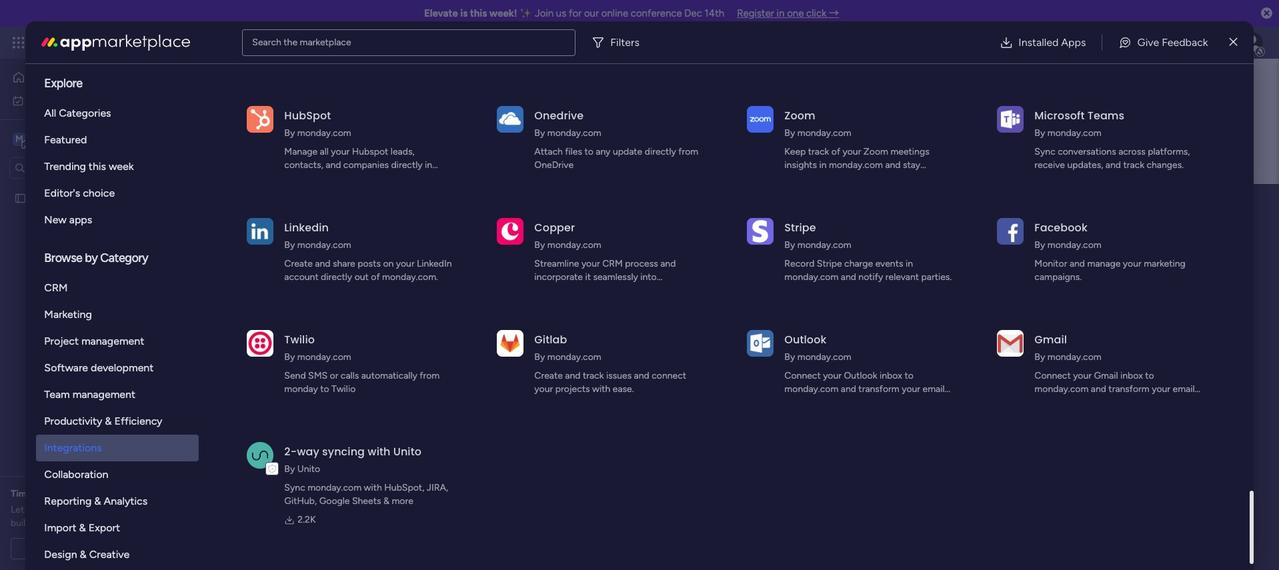 Task type: describe. For each thing, give the bounding box(es) containing it.
more
[[392, 496, 413, 507]]

2.2k
[[298, 514, 316, 526]]

0 vertical spatial unito
[[393, 444, 422, 460]]

schedule
[[44, 543, 83, 554]]

charge inside time for an expert review let our experts review what you've built so far. free of charge
[[91, 518, 120, 529]]

of inside create and share posts on your linkedin account directly out of monday.com.
[[371, 271, 380, 283]]

by for twilio
[[284, 352, 295, 363]]

outlook inside the connect your outlook inbox to monday.com and transform your emails into action items
[[844, 370, 877, 382]]

main inside workspace selection element
[[31, 132, 54, 145]]

inbox for gmail
[[1121, 370, 1143, 382]]

app logo image for outlook
[[747, 330, 774, 357]]

our inside time for an expert review let our experts review what you've built so far. free of charge
[[26, 504, 40, 516]]

efficiency
[[114, 415, 162, 428]]

1 horizontal spatial main workspace
[[333, 189, 504, 219]]

0 horizontal spatial crm
[[44, 281, 68, 294]]

monday.com inside stripe by monday.com
[[798, 239, 852, 251]]

any
[[596, 146, 611, 157]]

changes.
[[1147, 159, 1184, 171]]

my
[[29, 94, 42, 106]]

recent boards
[[251, 269, 321, 282]]

brad klo image
[[1242, 32, 1263, 53]]

campaigns.
[[1035, 271, 1082, 283]]

app logo image for twilio
[[247, 330, 274, 357]]

monday.com inside keep track of your zoom meetings insights in monday.com and stay connected wherever you go!
[[829, 159, 883, 171]]

into for outlook
[[785, 397, 801, 408]]

app logo image for linkedin
[[247, 218, 274, 245]]

items for outlook
[[832, 397, 855, 408]]

elevate
[[424, 7, 458, 19]]

monday.com. inside create and share posts on your linkedin account directly out of monday.com.
[[382, 271, 438, 283]]

1 horizontal spatial our
[[584, 7, 599, 19]]

and up ease.
[[634, 370, 650, 382]]

from inside send sms or calls automatically from monday to twilio
[[420, 370, 440, 382]]

app logo image for microsoft teams
[[997, 106, 1024, 133]]

time for an expert review let our experts review what you've built so far. free of charge
[[11, 488, 156, 529]]

meetings
[[891, 146, 930, 157]]

of inside time for an expert review let our experts review what you've built so far. free of charge
[[80, 518, 89, 529]]

hubspot,
[[384, 482, 424, 494]]

to inside attach files to any update directly from onedrive
[[585, 146, 594, 157]]

directly for linkedin
[[321, 271, 352, 283]]

and inside create and share posts on your linkedin account directly out of monday.com.
[[315, 258, 330, 269]]

monday.com inside twilio by monday.com
[[297, 352, 351, 363]]

stripe inside stripe by monday.com
[[785, 220, 816, 235]]

workspace image
[[13, 132, 26, 146]]

installed apps button
[[989, 29, 1097, 56]]

onedrive by monday.com
[[535, 108, 601, 139]]

one
[[787, 7, 804, 19]]

in inside manage all your hubspot leads, contacts, and companies directly in monday.com.
[[425, 159, 432, 171]]

help image
[[1195, 36, 1209, 49]]

choice
[[83, 187, 115, 199]]

into for gmail
[[1035, 397, 1051, 408]]

1 vertical spatial review
[[76, 504, 103, 516]]

test inside list box
[[31, 192, 49, 204]]

app logo image for onedrive
[[497, 106, 524, 133]]

and up "projects"
[[565, 370, 581, 382]]

parties.
[[921, 271, 952, 283]]

filters
[[611, 36, 640, 48]]

connect for outlook
[[785, 370, 821, 382]]

and inside sync conversations across platforms, receive updates, and track changes.
[[1106, 159, 1121, 171]]

app logo image for gmail
[[997, 330, 1024, 357]]

action for gmail
[[1053, 397, 1080, 408]]

stripe by monday.com
[[785, 220, 852, 251]]

platforms,
[[1148, 146, 1190, 157]]

1 horizontal spatial main
[[333, 189, 384, 219]]

it
[[585, 271, 591, 283]]

trending
[[44, 160, 86, 173]]

see
[[233, 37, 249, 48]]

see plans
[[233, 37, 274, 48]]

& for creative
[[80, 548, 87, 561]]

streamline your crm process and incorporate it seamlessly into monday.com.
[[535, 258, 676, 296]]

search everything image
[[1166, 36, 1179, 49]]

dec
[[685, 7, 702, 19]]

collaboration
[[44, 468, 108, 481]]

linkedin
[[284, 220, 329, 235]]

time
[[11, 488, 32, 500]]

select product image
[[12, 36, 25, 49]]

relevant
[[886, 271, 919, 283]]

work for monday
[[108, 35, 132, 50]]

linkedin
[[417, 258, 452, 269]]

across
[[1119, 146, 1146, 157]]

1 vertical spatial this
[[89, 160, 106, 173]]

free
[[59, 518, 77, 529]]

schedule a meeting
[[44, 543, 126, 554]]

import & export
[[44, 522, 120, 534]]

0 horizontal spatial unito
[[297, 464, 320, 475]]

connected
[[785, 173, 830, 184]]

to inside send sms or calls automatically from monday to twilio
[[320, 384, 329, 395]]

and inside the monitor and manage your marketing campaigns.
[[1070, 258, 1085, 269]]

from inside attach files to any update directly from onedrive
[[679, 146, 699, 157]]

creative
[[89, 548, 130, 561]]

test link
[[232, 319, 892, 357]]

built
[[11, 518, 29, 529]]

onedrive
[[535, 108, 584, 123]]

connect
[[652, 370, 686, 382]]

what
[[106, 504, 127, 516]]

app logo image for copper
[[497, 218, 524, 245]]

installed apps
[[1019, 36, 1086, 48]]

leads,
[[391, 146, 415, 157]]

search the marketplace
[[252, 36, 351, 48]]

featured
[[44, 133, 87, 146]]

software development
[[44, 362, 154, 374]]

attach files to any update directly from onedrive
[[535, 146, 699, 171]]

hubspot
[[352, 146, 388, 157]]

monday inside send sms or calls automatically from monday to twilio
[[284, 384, 318, 395]]

week!
[[489, 7, 517, 19]]

trending this week
[[44, 160, 134, 173]]

team management
[[44, 388, 135, 401]]

copper
[[535, 220, 575, 235]]

apps image
[[1133, 36, 1147, 49]]

dapulse x slim image
[[1230, 34, 1238, 50]]

register in one click → link
[[737, 7, 839, 19]]

notifications image
[[1045, 36, 1059, 49]]

by for outlook
[[785, 352, 795, 363]]

monday.com inside the outlook by monday.com
[[798, 352, 852, 363]]

your inside streamline your crm process and incorporate it seamlessly into monday.com.
[[582, 258, 600, 269]]

sync for 2-way syncing with unito
[[284, 482, 305, 494]]

design
[[44, 548, 77, 561]]

gmail inside 'gmail by monday.com'
[[1035, 332, 1067, 348]]

editor's choice
[[44, 187, 115, 199]]

search
[[252, 36, 281, 48]]

on
[[383, 258, 394, 269]]

monday.com inside the zoom by monday.com
[[798, 127, 852, 139]]

with inside 2-way syncing with unito by unito
[[368, 444, 391, 460]]

public board image inside test list box
[[14, 192, 27, 204]]

create and share posts on your linkedin account directly out of monday.com.
[[284, 258, 452, 283]]

apps marketplace image
[[42, 34, 190, 50]]

by for gitlab
[[535, 352, 545, 363]]

crm inside streamline your crm process and incorporate it seamlessly into monday.com.
[[602, 258, 623, 269]]

by inside 2-way syncing with unito by unito
[[284, 464, 295, 475]]

0 vertical spatial workspace
[[57, 132, 109, 145]]

members
[[337, 269, 382, 282]]

design & creative
[[44, 548, 130, 561]]

monday.com inside microsoft teams by monday.com
[[1048, 127, 1102, 139]]

automatically
[[361, 370, 417, 382]]

issues
[[606, 370, 632, 382]]

management for team management
[[72, 388, 135, 401]]

contacts,
[[284, 159, 323, 171]]

all
[[44, 107, 56, 119]]

1 vertical spatial test
[[274, 332, 292, 343]]

zoom inside the zoom by monday.com
[[785, 108, 816, 123]]

2-way syncing with unito by unito
[[284, 444, 422, 475]]

hubspot
[[284, 108, 331, 123]]

1 horizontal spatial for
[[569, 7, 582, 19]]

github,
[[284, 496, 317, 507]]

microsoft teams by monday.com
[[1035, 108, 1125, 139]]

all
[[320, 146, 329, 157]]

by for onedrive
[[535, 127, 545, 139]]

0 vertical spatial this
[[470, 7, 487, 19]]

by for stripe
[[785, 239, 795, 251]]

monday.com inside copper by monday.com
[[547, 239, 601, 251]]

and inside manage all your hubspot leads, contacts, and companies directly in monday.com.
[[326, 159, 341, 171]]

out
[[355, 271, 369, 283]]

copper by monday.com
[[535, 220, 601, 251]]

monday.com inside hubspot by monday.com
[[297, 127, 351, 139]]

monday.com inside 'gmail by monday.com'
[[1048, 352, 1102, 363]]

installed
[[1019, 36, 1059, 48]]

test list box
[[0, 184, 170, 390]]

monday.com inside connect your gmail inbox to monday.com and transform your emails into action items
[[1035, 384, 1089, 395]]

0 vertical spatial management
[[135, 35, 207, 50]]

ease.
[[613, 384, 634, 395]]

0 vertical spatial review
[[92, 488, 121, 500]]

record stripe charge events in monday.com and notify relevant parties.
[[785, 258, 952, 283]]

directly inside attach files to any update directly from onedrive
[[645, 146, 676, 157]]

explore
[[44, 76, 83, 91]]

& for analytics
[[94, 495, 101, 508]]

0 horizontal spatial monday
[[59, 35, 105, 50]]

gitlab by monday.com
[[535, 332, 601, 363]]

inbox image
[[1075, 36, 1088, 49]]

management for project management
[[81, 335, 144, 348]]



Task type: locate. For each thing, give the bounding box(es) containing it.
incorporate
[[535, 271, 583, 283]]

stripe down main workspace field
[[785, 220, 816, 235]]

connect inside the connect your outlook inbox to monday.com and transform your emails into action items
[[785, 370, 821, 382]]

app logo image
[[247, 106, 274, 133], [497, 106, 524, 133], [747, 106, 774, 133], [997, 106, 1024, 133], [247, 218, 274, 245], [497, 218, 524, 245], [747, 218, 774, 245], [997, 218, 1024, 245], [247, 330, 274, 357], [497, 330, 524, 357], [747, 330, 774, 357], [997, 330, 1024, 357], [247, 442, 274, 469]]

2 vertical spatial of
[[80, 518, 89, 529]]

recent
[[251, 269, 286, 282]]

1 horizontal spatial connect
[[1035, 370, 1071, 382]]

app logo image left the outlook by monday.com
[[747, 330, 774, 357]]

and inside the connect your outlook inbox to monday.com and transform your emails into action items
[[841, 384, 856, 395]]

attach
[[535, 146, 563, 157]]

by for gmail
[[1035, 352, 1045, 363]]

2 inbox from the left
[[1121, 370, 1143, 382]]

the
[[284, 36, 298, 48]]

streamline
[[535, 258, 579, 269]]

gmail down 'gmail by monday.com'
[[1094, 370, 1118, 382]]

Main workspace field
[[330, 189, 1225, 219]]

1 horizontal spatial inbox
[[1121, 370, 1143, 382]]

app logo image for stripe
[[747, 218, 774, 245]]

1 horizontal spatial monday.com.
[[382, 271, 438, 283]]

1 horizontal spatial transform
[[1109, 384, 1150, 395]]

1 vertical spatial from
[[420, 370, 440, 382]]

software
[[44, 362, 88, 374]]

0 vertical spatial stripe
[[785, 220, 816, 235]]

monday.com. inside streamline your crm process and incorporate it seamlessly into monday.com.
[[535, 285, 590, 296]]

1 connect from the left
[[785, 370, 821, 382]]

in right companies at the top
[[425, 159, 432, 171]]

1 vertical spatial of
[[371, 271, 380, 283]]

sync inside sync monday.com with hubspot, jira, github, google sheets & more
[[284, 482, 305, 494]]

monday.com down record
[[785, 271, 839, 283]]

1 horizontal spatial zoom
[[864, 146, 888, 157]]

connect down the outlook by monday.com
[[785, 370, 821, 382]]

twilio by monday.com
[[284, 332, 351, 363]]

twilio inside send sms or calls automatically from monday to twilio
[[332, 384, 356, 395]]

items for gmail
[[1082, 397, 1105, 408]]

1 horizontal spatial stripe
[[817, 258, 842, 269]]

0 vertical spatial twilio
[[284, 332, 315, 348]]

0 horizontal spatial main workspace
[[31, 132, 109, 145]]

seamlessly
[[593, 271, 638, 283]]

by inside the outlook by monday.com
[[785, 352, 795, 363]]

1 horizontal spatial sync
[[1035, 146, 1056, 157]]

work up home "button"
[[108, 35, 132, 50]]

1 vertical spatial charge
[[91, 518, 120, 529]]

action inside connect your gmail inbox to monday.com and transform your emails into action items
[[1053, 397, 1080, 408]]

monday.com down facebook
[[1048, 239, 1102, 251]]

transform for gmail
[[1109, 384, 1150, 395]]

monday.com up the sms
[[297, 352, 351, 363]]

1 vertical spatial monday.com.
[[382, 271, 438, 283]]

from right automatically
[[420, 370, 440, 382]]

your inside create and share posts on your linkedin account directly out of monday.com.
[[396, 258, 415, 269]]

review up 'what'
[[92, 488, 121, 500]]

sync monday.com with hubspot, jira, github, google sheets & more
[[284, 482, 448, 507]]

category
[[100, 251, 148, 265]]

action down the outlook by monday.com
[[803, 397, 829, 408]]

by inside the zoom by monday.com
[[785, 127, 795, 139]]

and left the notify
[[841, 271, 856, 283]]

your inside the monitor and manage your marketing campaigns.
[[1123, 258, 1142, 269]]

inbox inside connect your gmail inbox to monday.com and transform your emails into action items
[[1121, 370, 1143, 382]]

by inside linkedin by monday.com
[[284, 239, 295, 251]]

Search in workspace field
[[28, 160, 111, 175]]

0 horizontal spatial of
[[80, 518, 89, 529]]

events
[[876, 258, 903, 269]]

and down all
[[326, 159, 341, 171]]

app logo image left twilio by monday.com
[[247, 330, 274, 357]]

so
[[31, 518, 41, 529]]

of right free
[[80, 518, 89, 529]]

app logo image left 2-
[[247, 442, 274, 469]]

gmail by monday.com
[[1035, 332, 1102, 363]]

create up the account
[[284, 258, 313, 269]]

an
[[49, 488, 59, 500]]

2 vertical spatial directly
[[321, 271, 352, 283]]

monday.com inside the connect your outlook inbox to monday.com and transform your emails into action items
[[785, 384, 839, 395]]

1 action from the left
[[803, 397, 829, 408]]

app logo image for zoom
[[747, 106, 774, 133]]

inbox for outlook
[[880, 370, 902, 382]]

and inside record stripe charge events in monday.com and notify relevant parties.
[[841, 271, 856, 283]]

main right workspace icon
[[31, 132, 54, 145]]

1 horizontal spatial monday
[[284, 384, 318, 395]]

0 horizontal spatial outlook
[[785, 332, 827, 348]]

monday.com inside linkedin by monday.com
[[297, 239, 351, 251]]

monday.com inside facebook by monday.com
[[1048, 239, 1102, 251]]

connect inside connect your gmail inbox to monday.com and transform your emails into action items
[[1035, 370, 1071, 382]]

monday.com down linkedin
[[297, 239, 351, 251]]

by inside hubspot by monday.com
[[284, 127, 295, 139]]

work inside button
[[44, 94, 65, 106]]

monday.com inside record stripe charge events in monday.com and notify relevant parties.
[[785, 271, 839, 283]]

public board image left twilio by monday.com
[[252, 330, 267, 345]]

transform for outlook
[[859, 384, 900, 395]]

1 vertical spatial create
[[535, 370, 563, 382]]

create up "projects"
[[535, 370, 563, 382]]

→
[[829, 7, 839, 19]]

0 horizontal spatial main
[[31, 132, 54, 145]]

0 vertical spatial monday.com.
[[284, 173, 340, 184]]

1 vertical spatial sync
[[284, 482, 305, 494]]

2 connect from the left
[[1035, 370, 1071, 382]]

1 horizontal spatial this
[[470, 7, 487, 19]]

0 vertical spatial our
[[584, 7, 599, 19]]

in left one
[[777, 7, 785, 19]]

by for hubspot
[[284, 127, 295, 139]]

is
[[460, 7, 468, 19]]

of inside keep track of your zoom meetings insights in monday.com and stay connected wherever you go!
[[832, 146, 840, 157]]

2 horizontal spatial into
[[1035, 397, 1051, 408]]

emails inside connect your gmail inbox to monday.com and transform your emails into action items
[[1173, 384, 1199, 395]]

microsoft
[[1035, 108, 1085, 123]]

gmail down campaigns.
[[1035, 332, 1067, 348]]

1 vertical spatial our
[[26, 504, 40, 516]]

and up campaigns.
[[1070, 258, 1085, 269]]

2 vertical spatial with
[[364, 482, 382, 494]]

invite members image
[[1104, 36, 1117, 49]]

monday.com down gitlab
[[547, 352, 601, 363]]

development
[[91, 362, 154, 374]]

0 vertical spatial work
[[108, 35, 132, 50]]

create for gitlab
[[535, 370, 563, 382]]

stripe
[[785, 220, 816, 235], [817, 258, 842, 269]]

action for outlook
[[803, 397, 829, 408]]

items inside connect your gmail inbox to monday.com and transform your emails into action items
[[1082, 397, 1105, 408]]

twilio up the send
[[284, 332, 315, 348]]

facebook by monday.com
[[1035, 220, 1102, 251]]

charge up the notify
[[844, 258, 873, 269]]

create inside create and track issues and connect your projects with ease.
[[535, 370, 563, 382]]

monday.com up keep at the top right of page
[[798, 127, 852, 139]]

monday.com up google
[[308, 482, 362, 494]]

your inside keep track of your zoom meetings insights in monday.com and stay connected wherever you go!
[[843, 146, 861, 157]]

workspace down categories
[[57, 132, 109, 145]]

public board image
[[14, 192, 27, 204], [252, 330, 267, 345]]

give feedback link
[[1108, 29, 1219, 56]]

1 horizontal spatial work
[[108, 35, 132, 50]]

app logo image left facebook
[[997, 218, 1024, 245]]

marketing
[[44, 308, 92, 321]]

1 emails from the left
[[923, 384, 949, 395]]

zoom inside keep track of your zoom meetings insights in monday.com and stay connected wherever you go!
[[864, 146, 888, 157]]

monday
[[59, 35, 105, 50], [284, 384, 318, 395]]

monday.com. down on
[[382, 271, 438, 283]]

track inside keep track of your zoom meetings insights in monday.com and stay connected wherever you go!
[[808, 146, 829, 157]]

1 vertical spatial with
[[368, 444, 391, 460]]

0 vertical spatial of
[[832, 146, 840, 157]]

0 horizontal spatial inbox
[[880, 370, 902, 382]]

sms
[[308, 370, 328, 382]]

zoom up you at the top of page
[[864, 146, 888, 157]]

to inside connect your gmail inbox to monday.com and transform your emails into action items
[[1145, 370, 1154, 382]]

of right out
[[371, 271, 380, 283]]

directly inside create and share posts on your linkedin account directly out of monday.com.
[[321, 271, 352, 283]]

permissions
[[398, 269, 454, 282]]

0 horizontal spatial test
[[31, 192, 49, 204]]

browse by category
[[44, 251, 148, 265]]

update
[[613, 146, 643, 157]]

by inside stripe by monday.com
[[785, 239, 795, 251]]

give
[[1138, 36, 1159, 48]]

monday down the send
[[284, 384, 318, 395]]

2 items from the left
[[1082, 397, 1105, 408]]

with left ease.
[[592, 384, 611, 395]]

0 horizontal spatial emails
[[923, 384, 949, 395]]

connect for gmail
[[1035, 370, 1071, 382]]

you
[[873, 173, 889, 184]]

expert
[[61, 488, 89, 500]]

monday.com inside onedrive by monday.com
[[547, 127, 601, 139]]

1 vertical spatial for
[[34, 488, 47, 500]]

& inside sync monday.com with hubspot, jira, github, google sheets & more
[[383, 496, 389, 507]]

my work
[[29, 94, 65, 106]]

by for zoom
[[785, 127, 795, 139]]

sync up the receive
[[1035, 146, 1056, 157]]

by inside copper by monday.com
[[535, 239, 545, 251]]

0 horizontal spatial charge
[[91, 518, 120, 529]]

us
[[556, 7, 566, 19]]

a
[[85, 543, 90, 554]]

2 horizontal spatial track
[[1124, 159, 1145, 171]]

and down 'gmail by monday.com'
[[1091, 384, 1107, 395]]

monitor and manage your marketing campaigns.
[[1035, 258, 1186, 283]]

1 horizontal spatial workspace
[[390, 189, 504, 219]]

by inside facebook by monday.com
[[1035, 239, 1045, 251]]

0 vertical spatial sync
[[1035, 146, 1056, 157]]

give feedback button
[[1108, 29, 1219, 56]]

0 horizontal spatial items
[[832, 397, 855, 408]]

into inside streamline your crm process and incorporate it seamlessly into monday.com.
[[641, 271, 657, 283]]

by inside onedrive by monday.com
[[535, 127, 545, 139]]

1 items from the left
[[832, 397, 855, 408]]

app logo image for facebook
[[997, 218, 1024, 245]]

1 transform from the left
[[859, 384, 900, 395]]

option
[[0, 186, 170, 189]]

transform inside the connect your outlook inbox to monday.com and transform your emails into action items
[[859, 384, 900, 395]]

this right is
[[470, 7, 487, 19]]

2 transform from the left
[[1109, 384, 1150, 395]]

1 vertical spatial public board image
[[252, 330, 267, 345]]

monday.com up conversations
[[1048, 127, 1102, 139]]

and down the outlook by monday.com
[[841, 384, 856, 395]]

and inside connect your gmail inbox to monday.com and transform your emails into action items
[[1091, 384, 1107, 395]]

from right the update
[[679, 146, 699, 157]]

& for efficiency
[[105, 415, 112, 428]]

items down 'gmail by monday.com'
[[1082, 397, 1105, 408]]

hubspot by monday.com
[[284, 108, 351, 139]]

and left share
[[315, 258, 330, 269]]

crm up seamlessly
[[602, 258, 623, 269]]

0 vertical spatial directly
[[645, 146, 676, 157]]

1 horizontal spatial action
[[1053, 397, 1080, 408]]

facebook
[[1035, 220, 1088, 235]]

1 horizontal spatial items
[[1082, 397, 1105, 408]]

and down across
[[1106, 159, 1121, 171]]

0 horizontal spatial create
[[284, 258, 313, 269]]

with right syncing in the bottom of the page
[[368, 444, 391, 460]]

stripe inside record stripe charge events in monday.com and notify relevant parties.
[[817, 258, 842, 269]]

import
[[44, 522, 76, 534]]

main workspace
[[31, 132, 109, 145], [333, 189, 504, 219]]

charge inside record stripe charge events in monday.com and notify relevant parties.
[[844, 258, 873, 269]]

1 inbox from the left
[[880, 370, 902, 382]]

for left an
[[34, 488, 47, 500]]

app logo image left 'gmail by monday.com'
[[997, 330, 1024, 357]]

gmail inside connect your gmail inbox to monday.com and transform your emails into action items
[[1094, 370, 1118, 382]]

and inside keep track of your zoom meetings insights in monday.com and stay connected wherever you go!
[[885, 159, 901, 171]]

review up the import & export
[[76, 504, 103, 516]]

1 horizontal spatial outlook
[[844, 370, 877, 382]]

management
[[135, 35, 207, 50], [81, 335, 144, 348], [72, 388, 135, 401]]

track inside create and track issues and connect your projects with ease.
[[583, 370, 604, 382]]

our up so
[[26, 504, 40, 516]]

2-
[[284, 444, 297, 460]]

sync for microsoft teams
[[1035, 146, 1056, 157]]

1 vertical spatial gmail
[[1094, 370, 1118, 382]]

with inside sync monday.com with hubspot, jira, github, google sheets & more
[[364, 482, 382, 494]]

1 vertical spatial main
[[333, 189, 384, 219]]

1 vertical spatial unito
[[297, 464, 320, 475]]

emails for outlook
[[923, 384, 949, 395]]

wherever
[[832, 173, 871, 184]]

main workspace down all categories
[[31, 132, 109, 145]]

0 horizontal spatial directly
[[321, 271, 352, 283]]

2 vertical spatial management
[[72, 388, 135, 401]]

0 horizontal spatial for
[[34, 488, 47, 500]]

by
[[284, 127, 295, 139], [535, 127, 545, 139], [785, 127, 795, 139], [1035, 127, 1045, 139], [284, 239, 295, 251], [535, 239, 545, 251], [785, 239, 795, 251], [1035, 239, 1045, 251], [284, 352, 295, 363], [535, 352, 545, 363], [785, 352, 795, 363], [1035, 352, 1045, 363], [284, 464, 295, 475]]

0 vertical spatial with
[[592, 384, 611, 395]]

account
[[284, 271, 319, 283]]

outlook inside the outlook by monday.com
[[785, 332, 827, 348]]

0 horizontal spatial action
[[803, 397, 829, 408]]

track down across
[[1124, 159, 1145, 171]]

directly right the update
[[645, 146, 676, 157]]

this left week
[[89, 160, 106, 173]]

monday.com up record
[[798, 239, 852, 251]]

1 horizontal spatial directly
[[391, 159, 423, 171]]

project
[[44, 335, 79, 348]]

0 horizontal spatial our
[[26, 504, 40, 516]]

work up all
[[44, 94, 65, 106]]

directly
[[645, 146, 676, 157], [391, 159, 423, 171], [321, 271, 352, 283]]

track up "projects"
[[583, 370, 604, 382]]

create for linkedin
[[284, 258, 313, 269]]

monday.com
[[297, 127, 351, 139], [547, 127, 601, 139], [798, 127, 852, 139], [1048, 127, 1102, 139], [829, 159, 883, 171], [297, 239, 351, 251], [547, 239, 601, 251], [798, 239, 852, 251], [1048, 239, 1102, 251], [785, 271, 839, 283], [297, 352, 351, 363], [547, 352, 601, 363], [798, 352, 852, 363], [1048, 352, 1102, 363], [785, 384, 839, 395], [1035, 384, 1089, 395], [308, 482, 362, 494]]

your inside create and track issues and connect your projects with ease.
[[535, 384, 553, 395]]

stay
[[903, 159, 921, 171]]

1 vertical spatial management
[[81, 335, 144, 348]]

directly inside manage all your hubspot leads, contacts, and companies directly in monday.com.
[[391, 159, 423, 171]]

monday.com up the connect your outlook inbox to monday.com and transform your emails into action items
[[798, 352, 852, 363]]

all categories
[[44, 107, 111, 119]]

twilio down calls
[[332, 384, 356, 395]]

unito down way
[[297, 464, 320, 475]]

of up wherever
[[832, 146, 840, 157]]

join
[[535, 7, 554, 19]]

0 horizontal spatial workspace
[[57, 132, 109, 145]]

keep
[[785, 146, 806, 157]]

charge down 'what'
[[91, 518, 120, 529]]

far.
[[43, 518, 57, 529]]

productivity & efficiency
[[44, 415, 162, 428]]

0 horizontal spatial into
[[641, 271, 657, 283]]

2 action from the left
[[1053, 397, 1080, 408]]

monday.com inside sync monday.com with hubspot, jira, github, google sheets & more
[[308, 482, 362, 494]]

share
[[333, 258, 355, 269]]

twilio inside twilio by monday.com
[[284, 332, 315, 348]]

1 vertical spatial directly
[[391, 159, 423, 171]]

app logo image left hubspot
[[247, 106, 274, 133]]

monday.com. inside manage all your hubspot leads, contacts, and companies directly in monday.com.
[[284, 173, 340, 184]]

action down 'gmail by monday.com'
[[1053, 397, 1080, 408]]

posts
[[358, 258, 381, 269]]

week
[[109, 160, 134, 173]]

1 vertical spatial workspace
[[390, 189, 504, 219]]

2 horizontal spatial of
[[832, 146, 840, 157]]

monday.com up files
[[547, 127, 601, 139]]

connect your outlook inbox to monday.com and transform your emails into action items
[[785, 370, 949, 408]]

app logo image for hubspot
[[247, 106, 274, 133]]

unito up hubspot,
[[393, 444, 422, 460]]

in inside keep track of your zoom meetings insights in monday.com and stay connected wherever you go!
[[819, 159, 827, 171]]

main workspace inside workspace selection element
[[31, 132, 109, 145]]

inbox inside the connect your outlook inbox to monday.com and transform your emails into action items
[[880, 370, 902, 382]]

in up relevant in the top right of the page
[[906, 258, 913, 269]]

give feedback
[[1138, 36, 1208, 48]]

by inside microsoft teams by monday.com
[[1035, 127, 1045, 139]]

0 horizontal spatial twilio
[[284, 332, 315, 348]]

workspace up the linkedin
[[390, 189, 504, 219]]

zoom up keep at the top right of page
[[785, 108, 816, 123]]

1 horizontal spatial gmail
[[1094, 370, 1118, 382]]

1 vertical spatial twilio
[[332, 384, 356, 395]]

0 vertical spatial charge
[[844, 258, 873, 269]]

main down manage all your hubspot leads, contacts, and companies directly in monday.com.
[[333, 189, 384, 219]]

and right process
[[660, 258, 676, 269]]

with up sheets
[[364, 482, 382, 494]]

2 emails from the left
[[1173, 384, 1199, 395]]

app logo image left 'onedrive'
[[497, 106, 524, 133]]

into inside connect your gmail inbox to monday.com and transform your emails into action items
[[1035, 397, 1051, 408]]

in up the connected
[[819, 159, 827, 171]]

into down the outlook by monday.com
[[785, 397, 801, 408]]

monitor
[[1035, 258, 1068, 269]]

items
[[832, 397, 855, 408], [1082, 397, 1105, 408]]

monday.com. down incorporate at the left top of page
[[535, 285, 590, 296]]

monday.com inside gitlab by monday.com
[[547, 352, 601, 363]]

workspace selection element
[[13, 131, 111, 148]]

work for my
[[44, 94, 65, 106]]

app logo image up recent
[[247, 218, 274, 245]]

our left 'online'
[[584, 7, 599, 19]]

syncing
[[322, 444, 365, 460]]

by for facebook
[[1035, 239, 1045, 251]]

monday.com up all
[[297, 127, 351, 139]]

sync up 'github,'
[[284, 482, 305, 494]]

track up insights on the top right of the page
[[808, 146, 829, 157]]

for inside time for an expert review let our experts review what you've built so far. free of charge
[[34, 488, 47, 500]]

app logo image left copper
[[497, 218, 524, 245]]

connect down 'gmail by monday.com'
[[1035, 370, 1071, 382]]

for right us
[[569, 7, 582, 19]]

emails for gmail
[[1173, 384, 1199, 395]]

transform inside connect your gmail inbox to monday.com and transform your emails into action items
[[1109, 384, 1150, 395]]

teams
[[1088, 108, 1125, 123]]

0 horizontal spatial work
[[44, 94, 65, 106]]

by for copper
[[535, 239, 545, 251]]

2 horizontal spatial monday.com.
[[535, 285, 590, 296]]

0 vertical spatial main workspace
[[31, 132, 109, 145]]

0 horizontal spatial zoom
[[785, 108, 816, 123]]

with inside create and track issues and connect your projects with ease.
[[592, 384, 611, 395]]

sync
[[1035, 146, 1056, 157], [284, 482, 305, 494]]

1 horizontal spatial from
[[679, 146, 699, 157]]

create and track issues and connect your projects with ease.
[[535, 370, 686, 395]]

2 vertical spatial monday.com.
[[535, 285, 590, 296]]

into down 'gmail by monday.com'
[[1035, 397, 1051, 408]]

into inside the connect your outlook inbox to monday.com and transform your emails into action items
[[785, 397, 801, 408]]

your inside manage all your hubspot leads, contacts, and companies directly in monday.com.
[[331, 146, 350, 157]]

& for export
[[79, 522, 86, 534]]

directly down share
[[321, 271, 352, 283]]

public board image inside test link
[[252, 330, 267, 345]]

directly for hubspot
[[391, 159, 423, 171]]

schedule a meeting button
[[11, 538, 159, 560]]

0 vertical spatial zoom
[[785, 108, 816, 123]]

0 vertical spatial track
[[808, 146, 829, 157]]

sync inside sync conversations across platforms, receive updates, and track changes.
[[1035, 146, 1056, 157]]

online
[[601, 7, 628, 19]]

1 horizontal spatial test
[[274, 332, 292, 343]]

1 vertical spatial work
[[44, 94, 65, 106]]

by inside twilio by monday.com
[[284, 352, 295, 363]]

main workspace down leads,
[[333, 189, 504, 219]]

to
[[585, 146, 594, 157], [905, 370, 914, 382], [1145, 370, 1154, 382], [320, 384, 329, 395]]

0 vertical spatial monday
[[59, 35, 105, 50]]

app logo image left gitlab
[[497, 330, 524, 357]]

1 horizontal spatial crm
[[602, 258, 623, 269]]

1 vertical spatial main workspace
[[333, 189, 504, 219]]

0 vertical spatial public board image
[[14, 192, 27, 204]]

new apps
[[44, 213, 92, 226]]

monday.com down 'gmail by monday.com'
[[1035, 384, 1089, 395]]

0 horizontal spatial sync
[[284, 482, 305, 494]]

1 vertical spatial crm
[[44, 281, 68, 294]]

0 horizontal spatial this
[[89, 160, 106, 173]]

by for linkedin
[[284, 239, 295, 251]]

1 vertical spatial track
[[1124, 159, 1145, 171]]

manage all your hubspot leads, contacts, and companies directly in monday.com.
[[284, 146, 432, 184]]

monday.com down the outlook by monday.com
[[785, 384, 839, 395]]

stripe right record
[[817, 258, 842, 269]]

0 vertical spatial create
[[284, 258, 313, 269]]

monday.com up connect your gmail inbox to monday.com and transform your emails into action items
[[1048, 352, 1102, 363]]

google
[[319, 496, 350, 507]]

and inside streamline your crm process and incorporate it seamlessly into monday.com.
[[660, 258, 676, 269]]

into
[[641, 271, 657, 283], [785, 397, 801, 408], [1035, 397, 1051, 408]]

test up new
[[31, 192, 49, 204]]

to inside the connect your outlook inbox to monday.com and transform your emails into action items
[[905, 370, 914, 382]]

connect your gmail inbox to monday.com and transform your emails into action items
[[1035, 370, 1199, 408]]

crm up 'marketing'
[[44, 281, 68, 294]]

and
[[326, 159, 341, 171], [885, 159, 901, 171], [1106, 159, 1121, 171], [315, 258, 330, 269], [660, 258, 676, 269], [1070, 258, 1085, 269], [841, 271, 856, 283], [565, 370, 581, 382], [634, 370, 650, 382], [841, 384, 856, 395], [1091, 384, 1107, 395]]

in inside record stripe charge events in monday.com and notify relevant parties.
[[906, 258, 913, 269]]

monday.com. down contacts,
[[284, 173, 340, 184]]

experts
[[43, 504, 74, 516]]

1 vertical spatial stripe
[[817, 258, 842, 269]]

1 vertical spatial monday
[[284, 384, 318, 395]]

0 vertical spatial for
[[569, 7, 582, 19]]

updates,
[[1068, 159, 1104, 171]]

action inside the connect your outlook inbox to monday.com and transform your emails into action items
[[803, 397, 829, 408]]

app logo image for gitlab
[[497, 330, 524, 357]]

elevate is this week! ✨ join us for our online conference dec 14th
[[424, 7, 725, 19]]

1 horizontal spatial unito
[[393, 444, 422, 460]]

track inside sync conversations across platforms, receive updates, and track changes.
[[1124, 159, 1145, 171]]

items down the outlook by monday.com
[[832, 397, 855, 408]]

your
[[331, 146, 350, 157], [843, 146, 861, 157], [396, 258, 415, 269], [582, 258, 600, 269], [1123, 258, 1142, 269], [823, 370, 842, 382], [1073, 370, 1092, 382], [535, 384, 553, 395], [902, 384, 921, 395], [1152, 384, 1171, 395]]

twilio
[[284, 332, 315, 348], [332, 384, 356, 395]]

0 vertical spatial from
[[679, 146, 699, 157]]

editor's
[[44, 187, 80, 199]]



Task type: vqa. For each thing, say whether or not it's contained in the screenshot.
CapabilityBlox,
no



